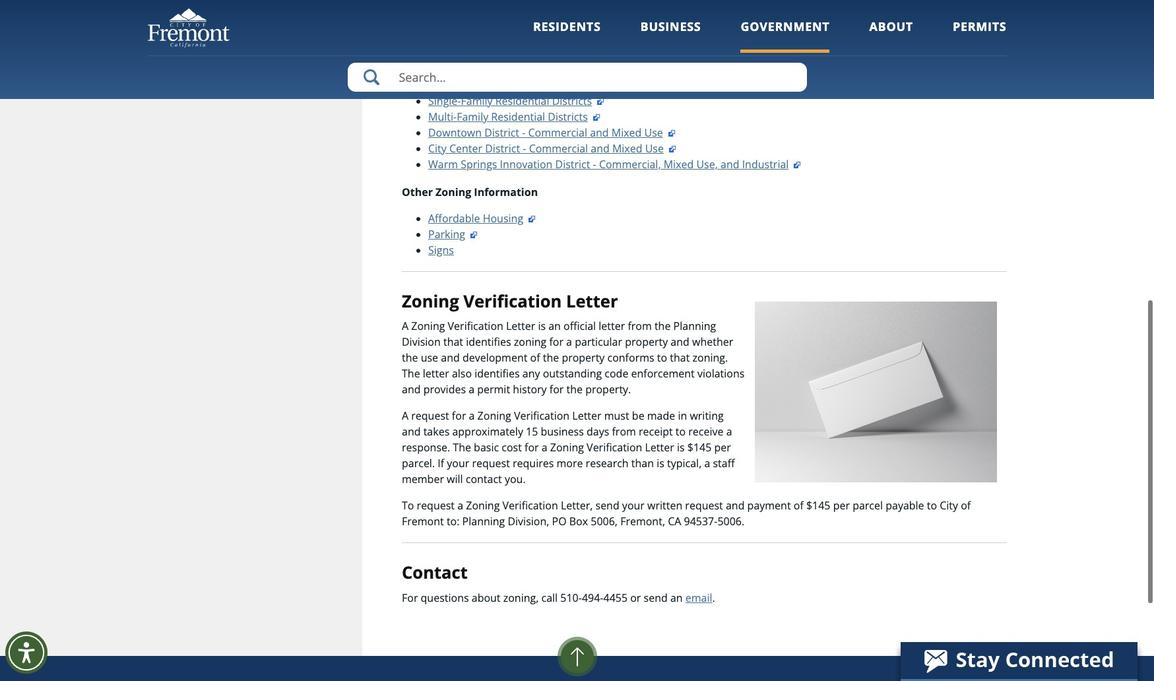 Task type: vqa. For each thing, say whether or not it's contained in the screenshot.
"Of" inside Appendix A - Acknowledgements, Photo Credits, Table of Amendments, and Implementation Matrix Appendix B - Citizen Initiatives Appendix C - Local Hazard Mitigation Plan Appendix D - Fremont Register Resources
no



Task type: locate. For each thing, give the bounding box(es) containing it.
1 horizontal spatial city
[[940, 499, 959, 513]]

the
[[402, 367, 420, 381], [453, 440, 471, 455]]

0 vertical spatial an
[[549, 319, 561, 334]]

payment
[[748, 499, 791, 513]]

request up to:
[[417, 499, 455, 513]]

letter up days
[[573, 409, 602, 423]]

zoning letter image
[[755, 301, 997, 483]]

fremont up standards
[[428, 39, 470, 54]]

business left allowed
[[428, 8, 472, 22]]

1 vertical spatial letter
[[423, 367, 449, 381]]

signs link
[[428, 243, 454, 257]]

in right made
[[678, 409, 687, 423]]

0 vertical spatial if
[[585, 0, 591, 6]]

letter down receipt
[[645, 440, 674, 455]]

$145 inside to request a zoning verification letter, send your written request and payment of $145 per parcel payable to city of fremont to: planning division, po box 5006, fremont, ca 94537-5006.
[[807, 499, 831, 513]]

information right 9)
[[295, 80, 350, 93]]

zoning,
[[503, 591, 539, 605]]

0 horizontal spatial the
[[402, 367, 420, 381]]

violations
[[698, 367, 745, 381]]

receive
[[689, 425, 724, 439]]

$145 right payment
[[807, 499, 831, 513]]

a down this on the right top
[[798, 8, 803, 22]]

you left want
[[594, 0, 612, 6]]

0 horizontal spatial fremont,
[[621, 514, 665, 529]]

letter down use
[[423, 367, 449, 381]]

you left do
[[715, 8, 734, 22]]

send right or
[[644, 591, 668, 605]]

verification up development
[[448, 319, 504, 334]]

15
[[526, 425, 538, 439]]

1 horizontal spatial will
[[900, 8, 916, 22]]

division
[[402, 335, 441, 349]]

to inside to request a zoning verification letter, send your written request and payment of $145 per parcel payable to city of fremont to: planning division, po box 5006, fremont, ca 94537-5006.
[[927, 499, 937, 513]]

a inside a request for a zoning verification letter must be made in writing and takes approximately 15 business days from receipt to receive a response. the basic cost for a zoning verification letter is $145 per parcel. if your request requires more research than is typical, a staff member will contact you.
[[402, 409, 409, 423]]

1 vertical spatial mixed
[[613, 141, 643, 155]]

about link
[[870, 18, 914, 53]]

1 vertical spatial if
[[706, 8, 713, 22]]

that right division
[[444, 335, 463, 349]]

for questions about zoning, call 510-494-4455 or send an email .
[[402, 591, 715, 605]]

2 vertical spatial if
[[438, 456, 444, 471]]

1 vertical spatial city
[[940, 499, 959, 513]]

0 vertical spatial use
[[645, 125, 663, 140]]

made
[[647, 409, 675, 423]]

1 horizontal spatial letter
[[599, 319, 625, 334]]

0 vertical spatial information
[[295, 80, 350, 93]]

commercial down downtown district - commercial and mixed use link
[[529, 141, 588, 155]]

and
[[590, 125, 609, 140], [591, 141, 610, 155], [721, 157, 740, 171], [671, 335, 690, 349], [441, 351, 460, 365], [402, 382, 421, 397], [402, 425, 421, 439], [726, 499, 745, 513]]

0 vertical spatial from
[[628, 319, 652, 334]]

of inside a zoning verification letter is an official letter from the planning division that identifies zoning for a particular property and whether the use and development of the property conforms to that zoning. the letter also identifies any outstanding code enforcement violations and provides a permit history for the property.
[[530, 351, 540, 365]]

0 horizontal spatial send
[[596, 499, 620, 513]]

request up takes
[[411, 409, 449, 423]]

a up response. on the bottom
[[402, 409, 409, 423]]

municipal
[[473, 39, 521, 54]]

mind,
[[860, 8, 888, 22]]

1 vertical spatial an
[[671, 591, 683, 605]]

0 horizontal spatial $145
[[688, 440, 712, 455]]

your up the contact
[[447, 456, 470, 471]]

494-
[[582, 591, 604, 605]]

1 vertical spatial that
[[670, 351, 690, 365]]

to right receipt
[[676, 425, 686, 439]]

a down also
[[469, 382, 475, 397]]

0 vertical spatial mixed
[[612, 125, 642, 140]]

property up 'conforms'
[[625, 335, 668, 349]]

letter inside a zoning verification letter is an official letter from the planning division that identifies zoning for a particular property and whether the use and development of the property conforms to that zoning. the letter also identifies any outstanding code enforcement violations and provides a permit history for the property.
[[506, 319, 536, 334]]

in up do
[[737, 0, 746, 6]]

city up warm
[[428, 141, 447, 155]]

0 vertical spatial fremont,
[[749, 0, 794, 6]]

.
[[579, 0, 582, 6], [713, 591, 715, 605]]

zoning
[[514, 335, 547, 349]]

if down response. on the bottom
[[438, 456, 444, 471]]

senate bill 9 (sb 9) information link
[[148, 74, 362, 100]]

1 vertical spatial per
[[834, 499, 850, 513]]

identifies down development
[[475, 367, 520, 381]]

multi-
[[428, 109, 457, 124]]

mixed
[[612, 125, 642, 140], [613, 141, 643, 155], [664, 157, 694, 171]]

property.
[[586, 382, 631, 397]]

in
[[737, 0, 746, 6], [848, 8, 857, 22], [428, 23, 438, 38], [678, 409, 687, 423]]

an left official
[[549, 319, 561, 334]]

0 horizontal spatial of
[[530, 351, 540, 365]]

1 horizontal spatial send
[[644, 591, 668, 605]]

request down 'basic'
[[472, 456, 510, 471]]

0 vertical spatial send
[[596, 499, 620, 513]]

0 horizontal spatial that
[[444, 335, 463, 349]]

business link
[[641, 18, 701, 53]]

0 vertical spatial your
[[447, 456, 470, 471]]

1 vertical spatial districts
[[548, 109, 588, 124]]

0 vertical spatial -
[[522, 125, 526, 140]]

1 vertical spatial residential
[[491, 109, 545, 124]]

0 horizontal spatial letter
[[423, 367, 449, 381]]

that up "enforcement"
[[670, 351, 690, 365]]

the down the outstanding
[[567, 382, 583, 397]]

- left the 'commercial,' on the right
[[593, 157, 597, 171]]

if right in.
[[706, 8, 713, 22]]

letter
[[566, 289, 618, 313], [506, 319, 536, 334], [573, 409, 602, 423], [645, 440, 674, 455]]

receipt
[[639, 425, 673, 439]]

and inside a request for a zoning verification letter must be made in writing and takes approximately 15 business days from receipt to receive a response. the basic cost for a zoning verification letter is $145 per parcel. if your request requires more research than is typical, a staff member will contact you.
[[402, 425, 421, 439]]

a zoning verification letter is an official letter from the planning division that identifies zoning for a particular property and whether the use and development of the property conforms to that zoning. the letter also identifies any outstanding code enforcement violations and provides a permit history for the property.
[[402, 319, 745, 397]]

location up could
[[557, 8, 596, 22]]

2 vertical spatial fremont
[[402, 514, 444, 529]]

1 horizontal spatial fremont,
[[749, 0, 794, 6]]

zoning
[[436, 185, 471, 199], [402, 289, 459, 313], [411, 319, 445, 334], [478, 409, 511, 423], [550, 440, 584, 455], [466, 499, 500, 513]]

1 vertical spatial $145
[[807, 499, 831, 513]]

1 horizontal spatial $145
[[807, 499, 831, 513]]

online
[[817, 0, 848, 6]]

the down division
[[402, 367, 420, 381]]

0 vertical spatial property
[[625, 335, 668, 349]]

0 vertical spatial family
[[461, 93, 493, 108]]

an inside a zoning verification letter is an official letter from the planning division that identifies zoning for a particular property and whether the use and development of the property conforms to that zoning. the letter also identifies any outstanding code enforcement violations and provides a permit history for the property.
[[549, 319, 561, 334]]

per up staff
[[715, 440, 731, 455]]

parcel
[[853, 499, 883, 513]]

the right at
[[538, 8, 554, 22]]

1 vertical spatial planning
[[462, 514, 505, 529]]

a inside a zoning verification letter is an official letter from the planning division that identifies zoning for a particular property and whether the use and development of the property conforms to that zoning. the letter also identifies any outstanding code enforcement violations and provides a permit history for the property.
[[402, 319, 409, 334]]

enforcement
[[631, 367, 695, 381]]

your
[[447, 456, 470, 471], [622, 499, 645, 513]]

- down multi-family residential districts link
[[522, 125, 526, 140]]

1 horizontal spatial information
[[474, 185, 538, 199]]

0 vertical spatial $145
[[688, 440, 712, 455]]

single-family residential districts link
[[428, 93, 605, 108]]

if up residents
[[585, 0, 591, 6]]

1 horizontal spatial planning
[[674, 319, 716, 334]]

contact
[[466, 472, 502, 487]]

0 horizontal spatial information
[[295, 80, 350, 93]]

1 a from the top
[[402, 319, 409, 334]]

0 vertical spatial be
[[580, 23, 592, 38]]

- up 'innovation'
[[523, 141, 526, 155]]

business
[[691, 0, 734, 6], [428, 8, 472, 22], [504, 23, 547, 38], [541, 425, 584, 439]]

0 horizontal spatial an
[[549, 319, 561, 334]]

verification up division,
[[503, 499, 558, 513]]

0 vertical spatial residential
[[496, 93, 550, 108]]

(sb
[[267, 80, 281, 93]]

title
[[555, 39, 576, 54]]

districts down search text box
[[552, 93, 592, 108]]

fremont, up not
[[749, 0, 794, 6]]

warm springs innovation district - commercial, mixed use, and industrial link
[[428, 157, 802, 171]]

1 horizontal spatial per
[[834, 499, 850, 513]]

0 horizontal spatial city
[[428, 141, 447, 155]]

of up any
[[530, 351, 540, 365]]

1 location from the left
[[557, 8, 596, 22]]

cost
[[502, 440, 522, 455]]

0 vertical spatial .
[[579, 0, 582, 6]]

residential up multi-family residential districts link
[[496, 93, 550, 108]]

0 vertical spatial district
[[485, 125, 520, 140]]

0 vertical spatial letter
[[599, 319, 625, 334]]

a left staff
[[705, 456, 710, 471]]

you
[[594, 0, 612, 6], [893, 0, 911, 6], [599, 8, 617, 22], [715, 8, 734, 22], [948, 8, 966, 22]]

1 horizontal spatial .
[[713, 591, 715, 605]]

property up the outstanding
[[562, 351, 605, 365]]

this
[[797, 0, 815, 6]]

conforms
[[608, 351, 655, 365]]

1 vertical spatial be
[[632, 409, 645, 423]]

commercial up city center district - commercial and mixed use link
[[528, 125, 588, 140]]

0 vertical spatial planning
[[674, 319, 716, 334]]

1 vertical spatial send
[[644, 591, 668, 605]]

0 vertical spatial districts
[[552, 93, 592, 108]]

from down must
[[612, 425, 636, 439]]

writing
[[690, 409, 724, 423]]

1 vertical spatial -
[[523, 141, 526, 155]]

districts up downtown district - commercial and mixed use link
[[548, 109, 588, 124]]

a up to:
[[458, 499, 463, 513]]

fremont inside to request a zoning verification letter, send your written request and payment of $145 per parcel payable to city of fremont to: planning division, po box 5006, fremont, ca 94537-5006.
[[402, 514, 444, 529]]

an left email
[[671, 591, 683, 605]]

letter up zoning at left
[[506, 319, 536, 334]]

9
[[258, 80, 264, 93]]

1 vertical spatial from
[[612, 425, 636, 439]]

510-
[[561, 591, 582, 605]]

per
[[715, 440, 731, 455], [834, 499, 850, 513]]

$145
[[688, 440, 712, 455], [807, 499, 831, 513]]

family
[[461, 93, 493, 108], [457, 109, 489, 124]]

permits link
[[953, 18, 1007, 53]]

from inside a request for a zoning verification letter must be made in writing and takes approximately 15 business days from receipt to receive a response. the basic cost for a zoning verification letter is $145 per parcel. if your request requires more research than is typical, a staff member will contact you.
[[612, 425, 636, 439]]

be right must
[[632, 409, 645, 423]]

0 horizontal spatial per
[[715, 440, 731, 455]]

4455
[[604, 591, 628, 605]]

located.
[[595, 23, 634, 38]]

1 vertical spatial will
[[447, 472, 463, 487]]

verification up research
[[587, 440, 643, 455]]

fremont down to
[[402, 514, 444, 529]]

0 horizontal spatial will
[[447, 472, 463, 487]]

1 horizontal spatial if
[[585, 0, 591, 6]]

fremont,
[[749, 0, 794, 6], [621, 514, 665, 529]]

that
[[444, 335, 463, 349], [670, 351, 690, 365]]

0 horizontal spatial property
[[562, 351, 605, 365]]

if
[[585, 0, 591, 6], [706, 8, 713, 22], [438, 456, 444, 471]]

downtown district - commercial and mixed use link
[[428, 125, 676, 140]]

1 horizontal spatial location
[[806, 8, 845, 22]]

you up it at the right of the page
[[893, 0, 911, 6]]

0 vertical spatial a
[[402, 319, 409, 334]]

per left parcel
[[834, 499, 850, 513]]

1 horizontal spatial the
[[453, 440, 471, 455]]

$145 inside a request for a zoning verification letter must be made in writing and takes approximately 15 business days from receipt to receive a response. the basic cost for a zoning verification letter is $145 per parcel. if your request requires more research than is typical, a staff member will contact you.
[[688, 440, 712, 455]]

2 location from the left
[[806, 8, 845, 22]]

stay connected image
[[901, 642, 1137, 679]]

city right payable
[[940, 499, 959, 513]]

you up located.
[[599, 8, 617, 22]]

will
[[900, 8, 916, 22], [447, 472, 463, 487]]

where
[[969, 8, 999, 22]]

0 horizontal spatial if
[[438, 456, 444, 471]]

the left 'basic'
[[453, 440, 471, 455]]

0 vertical spatial that
[[444, 335, 463, 349]]

Search text field
[[348, 63, 807, 92]]

district down city center district - commercial and mixed use link
[[556, 157, 590, 171]]

the inside a zoning verification letter is an official letter from the planning division that identifies zoning for a particular property and whether the use and development of the property conforms to that zoning. the letter also identifies any outstanding code enforcement violations and provides a permit history for the property.
[[402, 367, 420, 381]]

1 horizontal spatial an
[[671, 591, 683, 605]]

(zoning
[[593, 39, 630, 54]]

at
[[526, 8, 535, 22]]

0 horizontal spatial location
[[557, 8, 596, 22]]

is left allowed
[[474, 8, 482, 22]]

0 horizontal spatial planning
[[462, 514, 505, 529]]

district up 'innovation'
[[485, 141, 520, 155]]

1 vertical spatial the
[[453, 440, 471, 455]]

springs
[[461, 157, 497, 171]]

use
[[645, 125, 663, 140], [645, 141, 664, 155]]

0 vertical spatial city
[[428, 141, 447, 155]]

1 horizontal spatial your
[[622, 499, 645, 513]]

identifies
[[466, 335, 511, 349], [475, 367, 520, 381]]

send up 5006,
[[596, 499, 620, 513]]

a for a request for a zoning verification letter must be made in writing and takes approximately 15 business days from receipt to receive a response. the basic cost for a zoning verification letter is $145 per parcel. if your request requires more research than is typical, a staff member will contact you.
[[402, 409, 409, 423]]

letter up particular
[[599, 319, 625, 334]]

0 vertical spatial per
[[715, 440, 731, 455]]

written
[[648, 499, 683, 513]]

planning
[[674, 319, 716, 334], [462, 514, 505, 529]]

of
[[530, 351, 540, 365], [794, 499, 804, 513], [961, 499, 971, 513]]

1 vertical spatial a
[[402, 409, 409, 423]]

planning up whether
[[674, 319, 716, 334]]

to right want
[[642, 0, 652, 6]]

1 vertical spatial fremont,
[[621, 514, 665, 529]]

residential down single-family residential districts link
[[491, 109, 545, 124]]

location down online
[[806, 8, 845, 22]]

a up division
[[402, 319, 409, 334]]

0 horizontal spatial .
[[579, 0, 582, 6]]

business right 15
[[541, 425, 584, 439]]

than
[[632, 456, 654, 471]]

to
[[642, 0, 652, 6], [657, 351, 667, 365], [676, 425, 686, 439], [927, 499, 937, 513]]

1 horizontal spatial be
[[632, 409, 645, 423]]

0 vertical spatial will
[[900, 8, 916, 22]]

district down multi-family residential districts link
[[485, 125, 520, 140]]

is up zoning at left
[[538, 319, 546, 334]]

fremont up the municipal
[[440, 23, 482, 38]]

po
[[552, 514, 567, 529]]

district
[[485, 125, 520, 140], [485, 141, 520, 155], [556, 157, 590, 171]]

verification inside to request a zoning verification letter, send your written request and payment of $145 per parcel payable to city of fremont to: planning division, po box 5006, fremont, ca 94537-5006.
[[503, 499, 558, 513]]

allowed
[[485, 8, 523, 22]]

from
[[628, 319, 652, 334], [612, 425, 636, 439]]

1 vertical spatial information
[[474, 185, 538, 199]]

identifies up development
[[466, 335, 511, 349]]

94537-
[[684, 514, 718, 529]]

of right payment
[[794, 499, 804, 513]]

information up housing
[[474, 185, 538, 199]]

0 vertical spatial fremont
[[440, 23, 482, 38]]

to up "enforcement"
[[657, 351, 667, 365]]

your left written
[[622, 499, 645, 513]]

0 horizontal spatial your
[[447, 456, 470, 471]]

be up 18 at the right top of the page
[[580, 23, 592, 38]]

a up requires
[[542, 440, 548, 455]]

division,
[[508, 514, 549, 529]]

0 vertical spatial the
[[402, 367, 420, 381]]

for
[[549, 335, 564, 349], [550, 382, 564, 397], [452, 409, 466, 423], [525, 440, 539, 455]]

location
[[557, 8, 596, 22], [806, 8, 845, 22]]

2 vertical spatial -
[[593, 157, 597, 171]]

2 a from the top
[[402, 409, 409, 423]]

districts
[[552, 93, 592, 108], [548, 109, 588, 124]]

permits
[[953, 18, 1007, 34]]



Task type: describe. For each thing, give the bounding box(es) containing it.
send inside to request a zoning verification letter, send your written request and payment of $145 per parcel payable to city of fremont to: planning division, po box 5006, fremont, ca 94537-5006.
[[596, 499, 620, 513]]

you down if
[[948, 8, 966, 22]]

letter,
[[561, 499, 593, 513]]

questions
[[421, 591, 469, 605]]

a request for a zoning verification letter must be made in writing and takes approximately 15 business days from receipt to receive a response. the basic cost for a zoning verification letter is $145 per parcel. if your request requires more research than is typical, a staff member will contact you.
[[402, 409, 735, 487]]

0 vertical spatial commercial
[[528, 125, 588, 140]]

do
[[736, 8, 749, 22]]

a for a zoning verification letter is an official letter from the planning division that identifies zoning for a particular property and whether the use and development of the property conforms to that zoning. the letter also identifies any outstanding code enforcement violations and provides a permit history for the property.
[[402, 319, 409, 334]]

industrial
[[742, 157, 789, 171]]

other zoning information
[[402, 185, 538, 199]]

zoning inside a zoning verification letter is an official letter from the planning division that identifies zoning for a particular property and whether the use and development of the property conforms to that zoning. the letter also identifies any outstanding code enforcement violations and provides a permit history for the property.
[[411, 319, 445, 334]]

the down zoning at left
[[543, 351, 559, 365]]

email
[[686, 591, 713, 605]]

1 horizontal spatial that
[[670, 351, 690, 365]]

email link
[[686, 591, 713, 605]]

parking link
[[428, 227, 479, 241]]

to
[[402, 499, 414, 513]]

be inside a request for a zoning verification letter must be made in writing and takes approximately 15 business days from receipt to receive a response. the basic cost for a zoning verification letter is $145 per parcel. if your request requires more research than is typical, a staff member will contact you.
[[632, 409, 645, 423]]

1 horizontal spatial property
[[625, 335, 668, 349]]

ordinance)
[[633, 39, 687, 54]]

zoning.
[[693, 351, 728, 365]]

verification inside a zoning verification letter is an official letter from the planning division that identifies zoning for a particular property and whether the use and development of the property conforms to that zoning. the letter also identifies any outstanding code enforcement violations and provides a permit history for the property.
[[448, 319, 504, 334]]

request up 94537-
[[685, 499, 723, 513]]

single-family residential districts multi-family residential districts downtown district - commercial and mixed use city center district - commercial and mixed use warm springs innovation district - commercial, mixed use, and industrial
[[428, 93, 789, 171]]

signs
[[428, 243, 454, 257]]

in inside a request for a zoning verification letter must be made in writing and takes approximately 15 business days from receipt to receive a response. the basic cost for a zoning verification letter is $145 per parcel. if your request requires more research than is typical, a staff member will contact you.
[[678, 409, 687, 423]]

per inside to request a zoning verification letter, send your written request and payment of $145 per parcel payable to city of fremont to: planning division, po box 5006, fremont, ca 94537-5006.
[[834, 499, 850, 513]]

for down the outstanding
[[550, 382, 564, 397]]

code:
[[524, 39, 552, 54]]

1 vertical spatial identifies
[[475, 367, 520, 381]]

letter up official
[[566, 289, 618, 313]]

also
[[452, 367, 472, 381]]

response.
[[402, 440, 450, 455]]

is inside . if you want to open a business in fremont, this online tool lets you know if the business is allowed at the location you are interested in. if you do not have a location in mind, it will show you where in fremont the business could be located. fremont municipal code: title 18 (zoning ordinance)
[[474, 8, 482, 22]]

to inside a zoning verification letter is an official letter from the planning division that identifies zoning for a particular property and whether the use and development of the property conforms to that zoning. the letter also identifies any outstanding code enforcement violations and provides a permit history for the property.
[[657, 351, 667, 365]]

commercial,
[[599, 157, 661, 171]]

parking
[[428, 227, 465, 241]]

the down division
[[402, 351, 418, 365]]

to inside a request for a zoning verification letter must be made in writing and takes approximately 15 business days from receipt to receive a response. the basic cost for a zoning verification letter is $145 per parcel. if your request requires more research than is typical, a staff member will contact you.
[[676, 425, 686, 439]]

1 vertical spatial commercial
[[529, 141, 588, 155]]

days
[[587, 425, 609, 439]]

residents link
[[533, 18, 601, 53]]

in up standards
[[428, 23, 438, 38]]

to request a zoning verification letter, send your written request and payment of $145 per parcel payable to city of fremont to: planning division, po box 5006, fremont, ca 94537-5006.
[[402, 499, 971, 529]]

zoning verification letter
[[402, 289, 623, 313]]

for
[[402, 591, 418, 605]]

not
[[752, 8, 769, 22]]

senate bill 9 (sb 9) information
[[208, 80, 350, 93]]

0 vertical spatial identifies
[[466, 335, 511, 349]]

verification up zoning at left
[[464, 289, 562, 313]]

code
[[605, 367, 629, 381]]

for down 15
[[525, 440, 539, 455]]

will inside . if you want to open a business in fremont, this online tool lets you know if the business is allowed at the location you are interested in. if you do not have a location in mind, it will show you where in fremont the business could be located. fremont municipal code: title 18 (zoning ordinance)
[[900, 8, 916, 22]]

a inside to request a zoning verification letter, send your written request and payment of $145 per parcel payable to city of fremont to: planning division, po box 5006, fremont, ca 94537-5006.
[[458, 499, 463, 513]]

parcel.
[[402, 456, 435, 471]]

it
[[891, 8, 897, 22]]

government
[[741, 18, 830, 34]]

show
[[919, 8, 945, 22]]

will inside a request for a zoning verification letter must be made in writing and takes approximately 15 business days from receipt to receive a response. the basic cost for a zoning verification letter is $145 per parcel. if your request requires more research than is typical, a staff member will contact you.
[[447, 472, 463, 487]]

your inside to request a zoning verification letter, send your written request and payment of $145 per parcel payable to city of fremont to: planning division, po box 5006, fremont, ca 94537-5006.
[[622, 499, 645, 513]]

the up "enforcement"
[[655, 319, 671, 334]]

a right open
[[683, 0, 689, 6]]

verification up 15
[[514, 409, 570, 423]]

fremont, inside to request a zoning verification letter, send your written request and payment of $145 per parcel payable to city of fremont to: planning division, po box 5006, fremont, ca 94537-5006.
[[621, 514, 665, 529]]

a down official
[[566, 335, 572, 349]]

affordable housing link
[[428, 211, 537, 225]]

2 vertical spatial district
[[556, 157, 590, 171]]

have
[[771, 8, 795, 22]]

is inside a zoning verification letter is an official letter from the planning division that identifies zoning for a particular property and whether the use and development of the property conforms to that zoning. the letter also identifies any outstanding code enforcement violations and provides a permit history for the property.
[[538, 319, 546, 334]]

1 vertical spatial fremont
[[428, 39, 470, 54]]

5006.
[[718, 514, 745, 529]]

1 vertical spatial family
[[457, 109, 489, 124]]

fremont, inside . if you want to open a business in fremont, this online tool lets you know if the business is allowed at the location you are interested in. if you do not have a location in mind, it will show you where in fremont the business could be located. fremont municipal code: title 18 (zoning ordinance)
[[749, 0, 794, 6]]

bill
[[242, 80, 256, 93]]

1 vertical spatial use
[[645, 141, 664, 155]]

the up the municipal
[[485, 23, 501, 38]]

outstanding
[[543, 367, 602, 381]]

in down tool
[[848, 8, 857, 22]]

other
[[402, 185, 433, 199]]

business inside a request for a zoning verification letter must be made in writing and takes approximately 15 business days from receipt to receive a response. the basic cost for a zoning verification letter is $145 per parcel. if your request requires more research than is typical, a staff member will contact you.
[[541, 425, 584, 439]]

particular
[[575, 335, 623, 349]]

city inside single-family residential districts multi-family residential districts downtown district - commercial and mixed use city center district - commercial and mixed use warm springs innovation district - commercial, mixed use, and industrial
[[428, 141, 447, 155]]

government link
[[741, 18, 830, 53]]

planning inside to request a zoning verification letter, send your written request and payment of $145 per parcel payable to city of fremont to: planning division, po box 5006, fremont, ca 94537-5006.
[[462, 514, 505, 529]]

is up typical,
[[677, 440, 685, 455]]

takes
[[424, 425, 450, 439]]

in.
[[692, 8, 704, 22]]

be inside . if you want to open a business in fremont, this online tool lets you know if the business is allowed at the location you are interested in. if you do not have a location in mind, it will show you where in fremont the business could be located. fremont municipal code: title 18 (zoning ordinance)
[[580, 23, 592, 38]]

9)
[[284, 80, 293, 93]]

about
[[870, 18, 914, 34]]

if
[[943, 0, 949, 6]]

18
[[578, 39, 590, 54]]

open
[[655, 0, 680, 6]]

your inside a request for a zoning verification letter must be made in writing and takes approximately 15 business days from receipt to receive a response. the basic cost for a zoning verification letter is $145 per parcel. if your request requires more research than is typical, a staff member will contact you.
[[447, 456, 470, 471]]

interested
[[639, 8, 689, 22]]

business up in.
[[691, 0, 734, 6]]

standards
[[402, 67, 456, 82]]

a right receive
[[727, 425, 732, 439]]

permit
[[477, 382, 510, 397]]

per inside a request for a zoning verification letter must be made in writing and takes approximately 15 business days from receipt to receive a response. the basic cost for a zoning verification letter is $145 per parcel. if your request requires more research than is typical, a staff member will contact you.
[[715, 440, 731, 455]]

about
[[472, 591, 501, 605]]

1 vertical spatial .
[[713, 591, 715, 605]]

for right zoning at left
[[549, 335, 564, 349]]

2 horizontal spatial of
[[961, 499, 971, 513]]

call
[[542, 591, 558, 605]]

requires
[[513, 456, 554, 471]]

want
[[615, 0, 639, 6]]

business down at
[[504, 23, 547, 38]]

must
[[604, 409, 630, 423]]

2 vertical spatial mixed
[[664, 157, 694, 171]]

to inside . if you want to open a business in fremont, this online tool lets you know if the business is allowed at the location you are interested in. if you do not have a location in mind, it will show you where in fremont the business could be located. fremont municipal code: title 18 (zoning ordinance)
[[642, 0, 652, 6]]

use
[[421, 351, 438, 365]]

the inside a request for a zoning verification letter must be made in writing and takes approximately 15 business days from receipt to receive a response. the basic cost for a zoning verification letter is $145 per parcel. if your request requires more research than is typical, a staff member will contact you.
[[453, 440, 471, 455]]

city inside to request a zoning verification letter, send your written request and payment of $145 per parcel payable to city of fremont to: planning division, po box 5006, fremont, ca 94537-5006.
[[940, 499, 959, 513]]

. if you want to open a business in fremont, this online tool lets you know if the business is allowed at the location you are interested in. if you do not have a location in mind, it will show you where in fremont the business could be located. fremont municipal code: title 18 (zoning ordinance)
[[428, 0, 999, 54]]

payable
[[886, 499, 925, 513]]

whether
[[692, 335, 734, 349]]

1 vertical spatial property
[[562, 351, 605, 365]]

from inside a zoning verification letter is an official letter from the planning division that identifies zoning for a particular property and whether the use and development of the property conforms to that zoning. the letter also identifies any outstanding code enforcement violations and provides a permit history for the property.
[[628, 319, 652, 334]]

the right if
[[952, 0, 968, 6]]

development
[[463, 351, 528, 365]]

planning inside a zoning verification letter is an official letter from the planning division that identifies zoning for a particular property and whether the use and development of the property conforms to that zoning. the letter also identifies any outstanding code enforcement violations and provides a permit history for the property.
[[674, 319, 716, 334]]

center
[[450, 141, 483, 155]]

affordable housing parking signs
[[428, 211, 524, 257]]

business
[[641, 18, 701, 34]]

and inside to request a zoning verification letter, send your written request and payment of $145 per parcel payable to city of fremont to: planning division, po box 5006, fremont, ca 94537-5006.
[[726, 499, 745, 513]]

if inside a request for a zoning verification letter must be made in writing and takes approximately 15 business days from receipt to receive a response. the basic cost for a zoning verification letter is $145 per parcel. if your request requires more research than is typical, a staff member will contact you.
[[438, 456, 444, 471]]

for down 'provides'
[[452, 409, 466, 423]]

1 horizontal spatial of
[[794, 499, 804, 513]]

1 vertical spatial district
[[485, 141, 520, 155]]

a up approximately
[[469, 409, 475, 423]]

ca
[[668, 514, 681, 529]]

. inside . if you want to open a business in fremont, this online tool lets you know if the business is allowed at the location you are interested in. if you do not have a location in mind, it will show you where in fremont the business could be located. fremont municipal code: title 18 (zoning ordinance)
[[579, 0, 582, 6]]

residents
[[533, 18, 601, 34]]

multi-family residential districts link
[[428, 109, 601, 124]]

2 horizontal spatial if
[[706, 8, 713, 22]]

zoning inside to request a zoning verification letter, send your written request and payment of $145 per parcel payable to city of fremont to: planning division, po box 5006, fremont, ca 94537-5006.
[[466, 499, 500, 513]]

know
[[913, 0, 940, 6]]

tool
[[851, 0, 870, 6]]

could
[[550, 23, 577, 38]]

staff
[[713, 456, 735, 471]]

is right than
[[657, 456, 665, 471]]

senate
[[208, 80, 239, 93]]



